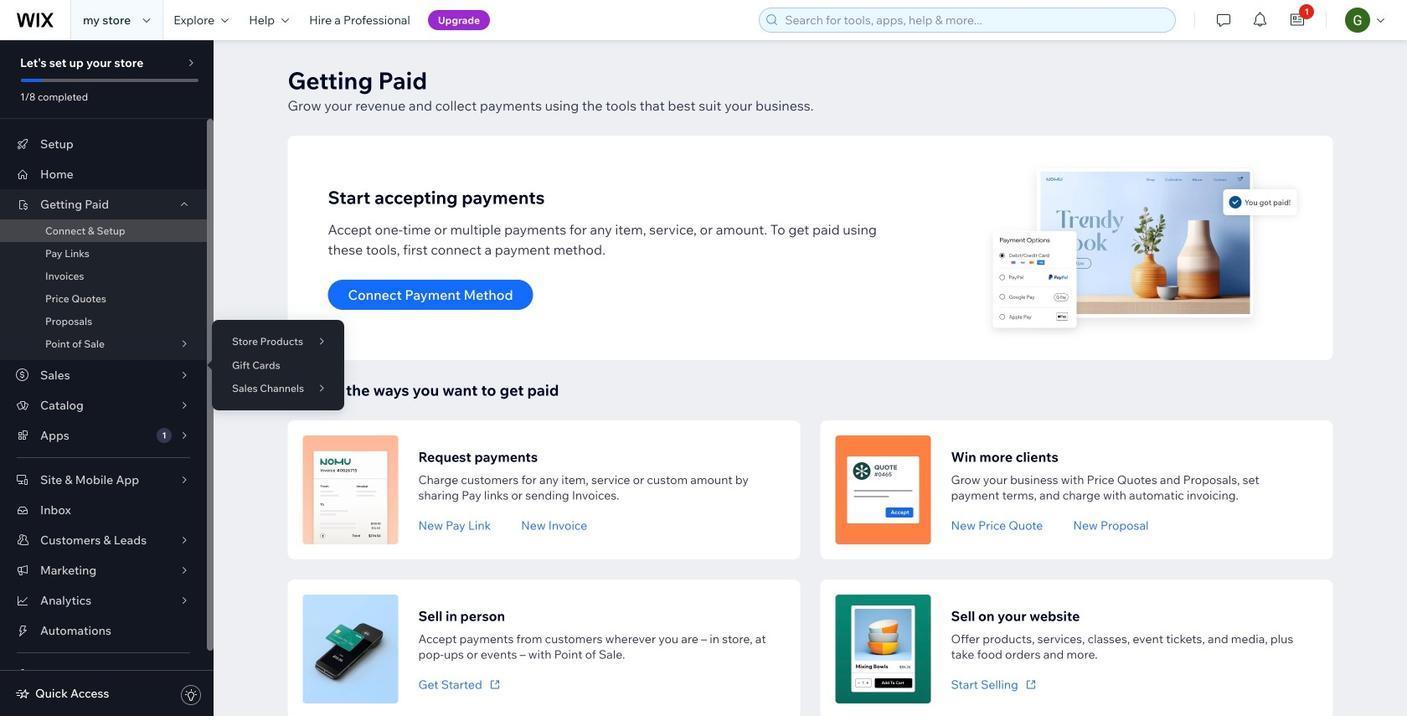 Task type: describe. For each thing, give the bounding box(es) containing it.
Search for tools, apps, help & more... field
[[780, 8, 1171, 32]]



Task type: locate. For each thing, give the bounding box(es) containing it.
sidebar element
[[0, 40, 214, 716]]



Task type: vqa. For each thing, say whether or not it's contained in the screenshot.
search for tools, apps, help & more... field on the right top
yes



